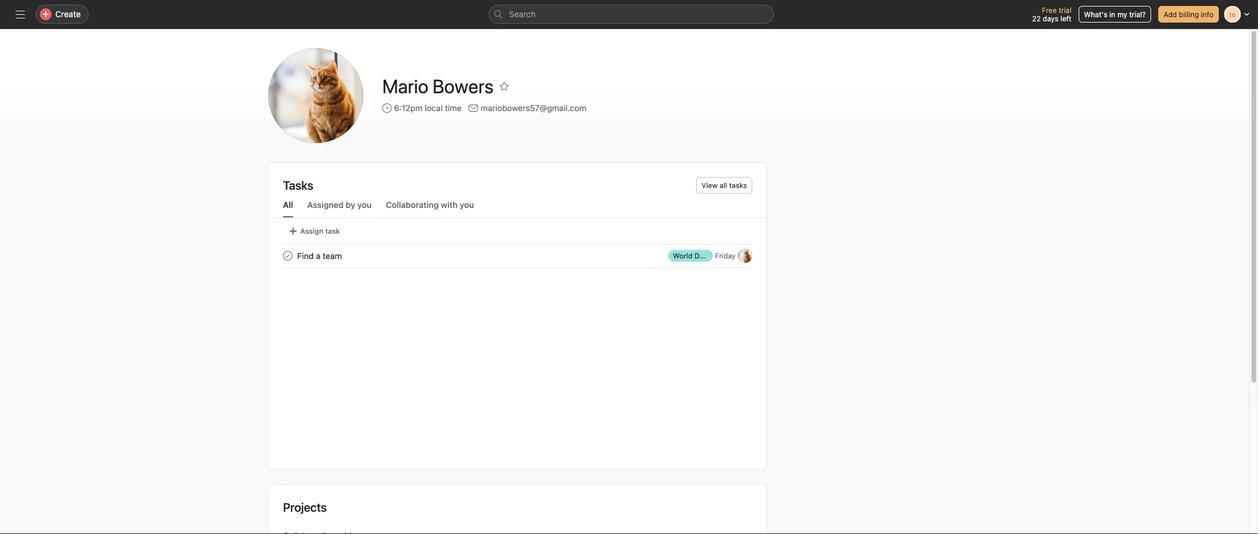 Task type: vqa. For each thing, say whether or not it's contained in the screenshot.
board Icon
no



Task type: locate. For each thing, give the bounding box(es) containing it.
you right with
[[460, 200, 474, 210]]

0 horizontal spatial you
[[358, 200, 372, 210]]

assign
[[300, 227, 323, 235]]

mb inside button
[[740, 252, 751, 260]]

search
[[509, 9, 536, 19]]

free trial 22 days left
[[1033, 6, 1072, 23]]

collaborating with you
[[386, 200, 474, 210]]

all
[[283, 200, 293, 210]]

1 horizontal spatial you
[[460, 200, 474, 210]]

friday button
[[715, 252, 736, 260]]

you for collaborating with you
[[460, 200, 474, 210]]

free
[[1042, 6, 1057, 14]]

you
[[358, 200, 372, 210], [460, 200, 474, 210]]

my
[[1118, 10, 1128, 18]]

view
[[702, 181, 718, 190]]

1 vertical spatial mb
[[740, 252, 751, 260]]

world domination link
[[668, 250, 733, 262]]

task
[[325, 227, 340, 235]]

you for assigned by you
[[358, 200, 372, 210]]

left
[[1061, 14, 1072, 23]]

you right "by" on the left top of the page
[[358, 200, 372, 210]]

search list box
[[489, 5, 774, 24]]

all
[[720, 181, 728, 190]]

in
[[1110, 10, 1116, 18]]

2 you from the left
[[460, 200, 474, 210]]

info
[[1202, 10, 1214, 18]]

all tab panel
[[269, 218, 767, 270]]

mb
[[292, 76, 340, 115], [740, 252, 751, 260]]

view all tasks button
[[696, 177, 753, 194]]

1 horizontal spatial mb
[[740, 252, 751, 260]]

6:12pm local time
[[394, 103, 462, 113]]

what's in my trial?
[[1084, 10, 1146, 18]]

domination
[[695, 252, 733, 260]]

expand sidebar image
[[15, 10, 25, 19]]

1 you from the left
[[358, 200, 372, 210]]

tasks
[[283, 178, 313, 192]]

mario bowers
[[382, 75, 494, 97]]

search button
[[489, 5, 774, 24]]

0 horizontal spatial mb
[[292, 76, 340, 115]]

add billing info button
[[1159, 6, 1219, 23]]



Task type: describe. For each thing, give the bounding box(es) containing it.
mariobowers57@gmail.com link
[[481, 102, 587, 115]]

add
[[1164, 10, 1177, 18]]

completed image
[[281, 249, 295, 263]]

world domination
[[673, 252, 733, 260]]

billing
[[1179, 10, 1200, 18]]

by
[[346, 200, 355, 210]]

find a team
[[297, 251, 342, 261]]

trial
[[1059, 6, 1072, 14]]

add to starred image
[[500, 81, 509, 91]]

friday
[[715, 252, 736, 260]]

assign task button
[[283, 223, 345, 239]]

6:12pm
[[394, 103, 423, 113]]

assigned by you
[[307, 200, 372, 210]]

what's
[[1084, 10, 1108, 18]]

create
[[55, 9, 81, 19]]

time
[[445, 103, 462, 113]]

with
[[441, 200, 458, 210]]

tasks tabs tab list
[[269, 198, 767, 218]]

team
[[323, 251, 342, 261]]

trial?
[[1130, 10, 1146, 18]]

days
[[1043, 14, 1059, 23]]

assign task
[[300, 227, 340, 235]]

projects
[[283, 500, 327, 514]]

a
[[316, 251, 321, 261]]

world
[[673, 252, 693, 260]]

assigned
[[307, 200, 344, 210]]

what's in my trial? button
[[1079, 6, 1152, 23]]

find
[[297, 251, 314, 261]]

local
[[425, 103, 443, 113]]

Completed checkbox
[[281, 249, 295, 263]]

tasks
[[730, 181, 747, 190]]

add billing info
[[1164, 10, 1214, 18]]

mariobowers57@gmail.com
[[481, 103, 587, 113]]

0 vertical spatial mb
[[292, 76, 340, 115]]

create button
[[36, 5, 89, 24]]

view all tasks
[[702, 181, 747, 190]]

22
[[1033, 14, 1041, 23]]

collaborating
[[386, 200, 439, 210]]

mb button
[[738, 249, 753, 263]]



